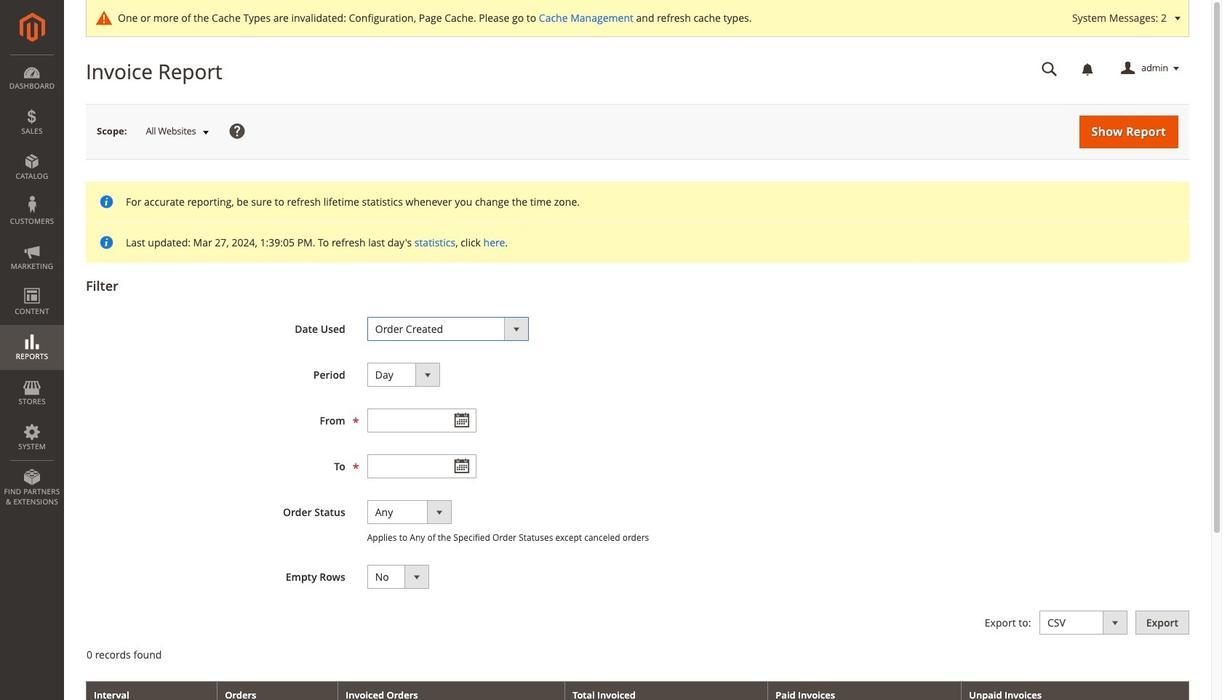 Task type: locate. For each thing, give the bounding box(es) containing it.
magento admin panel image
[[19, 12, 45, 42]]

None text field
[[1032, 56, 1068, 81], [367, 455, 476, 479], [1032, 56, 1068, 81], [367, 455, 476, 479]]

None text field
[[367, 409, 476, 433]]

menu bar
[[0, 55, 64, 515]]



